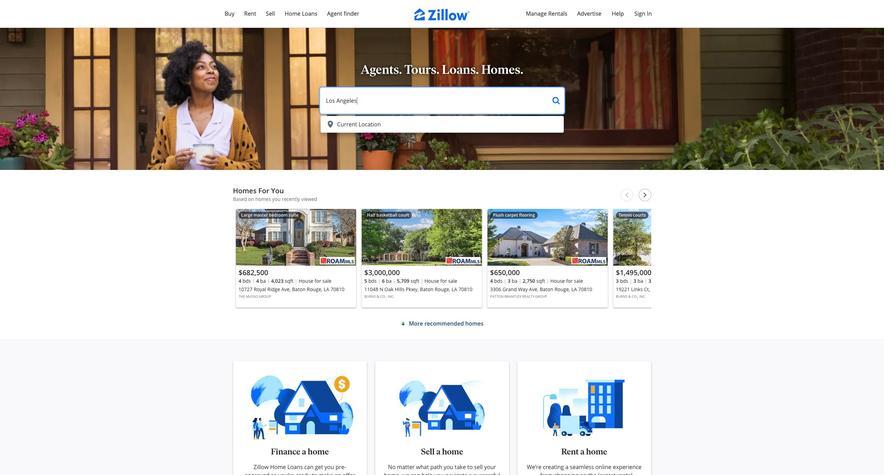 Task type: describe. For each thing, give the bounding box(es) containing it.
3306 grand way ave, baton rouge, la 70810 image
[[488, 209, 608, 266]]

11048 n oak hills pkwy, baton rouge, la 70810 image
[[362, 209, 482, 266]]

4 group from the left
[[613, 209, 734, 308]]

19221 links ct, baton rouge, la 70810 element
[[613, 209, 734, 308]]

1 group from the left
[[236, 209, 356, 308]]

19221 links ct, baton rouge, la 70810 image
[[613, 209, 734, 266]]

2 group from the left
[[362, 209, 482, 308]]

rent a home image
[[526, 375, 643, 441]]



Task type: locate. For each thing, give the bounding box(es) containing it.
3 group from the left
[[488, 209, 608, 308]]

10727 royal ridge ave, baton rouge, la 70810 element
[[236, 209, 356, 308]]

Enter an address, neighborhood, city, or ZIP code text field
[[321, 88, 547, 113]]

zillow logo image
[[414, 8, 470, 21]]

finance_a_home image
[[241, 375, 359, 441]]

10727 royal ridge ave, baton rouge, la 70810 image
[[236, 209, 356, 266]]

group
[[236, 209, 356, 308], [362, 209, 482, 308], [488, 209, 608, 308], [613, 209, 734, 308]]

home recommendations carousel element
[[233, 187, 734, 314]]

option
[[321, 116, 564, 133]]

more recommended homes image
[[401, 321, 406, 327]]

list
[[233, 206, 734, 314]]

main navigation
[[0, 0, 884, 28]]

11048 n oak hills pkwy, baton rouge, la 70810 element
[[362, 209, 482, 308]]

sell_a_home image
[[384, 375, 501, 441]]

3306 grand way ave, baton rouge, la 70810 element
[[488, 209, 608, 308]]



Task type: vqa. For each thing, say whether or not it's contained in the screenshot.
shopping
no



